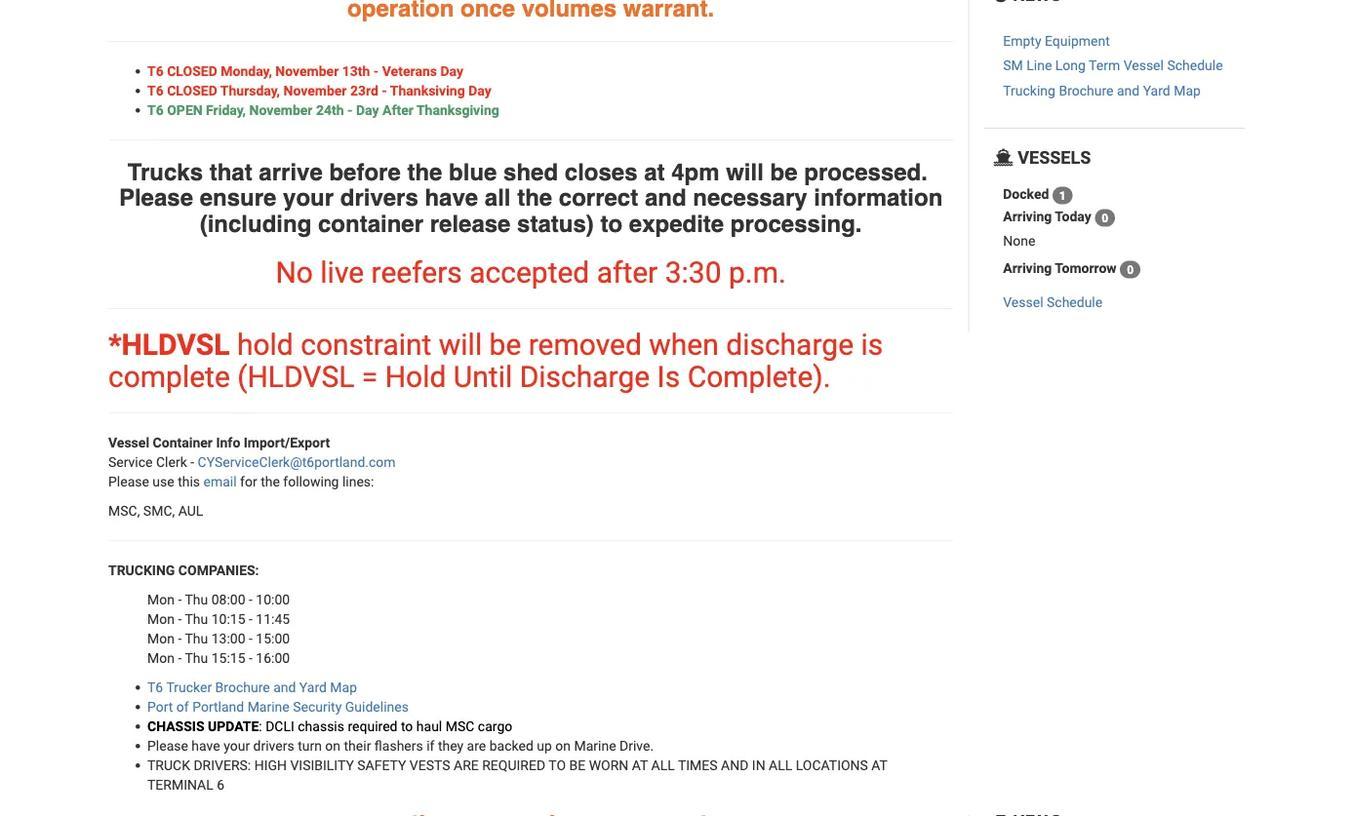 Task type: describe. For each thing, give the bounding box(es) containing it.
brochure inside empty equipment sm line long term vessel schedule trucking brochure and yard map
[[1059, 82, 1114, 98]]

are
[[467, 738, 486, 754]]

friday,
[[206, 102, 246, 118]]

terminal
[[147, 777, 213, 793]]

to inside "trucks that arrive before the blue shed closes at 4pm will be processed. please ensure your drivers have all the correct and necessary information (including container release status) to expedite processing."
[[601, 210, 623, 237]]

3:30
[[665, 255, 722, 290]]

be inside hold constraint will be removed when discharge is complete (hldvsl = hold until discharge is complete).
[[489, 327, 521, 362]]

1 horizontal spatial the
[[407, 159, 442, 186]]

that
[[209, 159, 252, 186]]

open
[[167, 102, 203, 118]]

monday,
[[221, 63, 272, 79]]

portland
[[192, 699, 244, 715]]

times
[[678, 758, 718, 774]]

drivers inside t6 trucker brochure and yard map port of portland marine security guidelines chassis update : dcli chassis required to haul msc cargo please have your drivers turn on their flashers if they are backed up on marine drive. truck drivers: high visibility safety vests are required to be worn at all times and in all locations at terminal 6
[[253, 738, 294, 754]]

- left 10:15
[[178, 611, 182, 627]]

haul
[[416, 719, 442, 735]]

please inside vessel container info import/export service clerk - cyserviceclerk@t6portland.com please use this email for the following lines:
[[108, 474, 149, 490]]

vessel schedule link
[[1003, 295, 1103, 311]]

vessel for vessel container info import/export service clerk - cyserviceclerk@t6portland.com please use this email for the following lines:
[[108, 435, 149, 451]]

msc, smc, aul
[[108, 503, 203, 519]]

t6 trucker brochure and yard map port of portland marine security guidelines chassis update : dcli chassis required to haul msc cargo please have your drivers turn on their flashers if they are backed up on marine drive. truck drivers: high visibility safety vests are required to be worn at all times and in all locations at terminal 6
[[147, 680, 888, 793]]

3 mon from the top
[[147, 631, 175, 647]]

1 closed from the top
[[167, 63, 217, 79]]

15:00
[[256, 631, 290, 647]]

info circle image
[[994, 0, 1009, 3]]

will inside hold constraint will be removed when discharge is complete (hldvsl = hold until discharge is complete).
[[439, 327, 482, 362]]

:
[[259, 719, 262, 735]]

no live reefers accepted after 3:30 p.m.
[[276, 255, 786, 290]]

- right 13th on the left of the page
[[374, 63, 379, 79]]

be
[[569, 758, 586, 774]]

arrive
[[259, 159, 323, 186]]

when
[[649, 327, 719, 362]]

info
[[216, 435, 240, 451]]

please inside "trucks that arrive before the blue shed closes at 4pm will be processed. please ensure your drivers have all the correct and necessary information (including container release status) to expedite processing."
[[119, 185, 193, 211]]

and inside "trucks that arrive before the blue shed closes at 4pm will be processed. please ensure your drivers have all the correct and necessary information (including container release status) to expedite processing."
[[645, 185, 686, 211]]

accepted
[[470, 255, 590, 290]]

and inside t6 trucker brochure and yard map port of portland marine security guidelines chassis update : dcli chassis required to haul msc cargo please have your drivers turn on their flashers if they are backed up on marine drive. truck drivers: high visibility safety vests are required to be worn at all times and in all locations at terminal 6
[[273, 680, 296, 696]]

t6 closed monday, november 13th - veterans day t6 closed thursday, november 23rd - thanksiving day t6 open friday, november 24th - day after thanksgiving
[[147, 63, 499, 118]]

2 vertical spatial november
[[249, 102, 313, 118]]

blue
[[449, 159, 497, 186]]

smc,
[[143, 503, 175, 519]]

0 horizontal spatial day
[[356, 102, 379, 118]]

before
[[329, 159, 401, 186]]

- inside vessel container info import/export service clerk - cyserviceclerk@t6portland.com please use this email for the following lines:
[[190, 454, 194, 470]]

0 horizontal spatial schedule
[[1047, 295, 1103, 311]]

correct
[[559, 185, 638, 211]]

13:00
[[211, 631, 245, 647]]

1 vertical spatial november
[[283, 82, 347, 98]]

=
[[362, 360, 378, 394]]

live
[[320, 255, 364, 290]]

hold
[[385, 360, 446, 394]]

chassis
[[147, 719, 204, 735]]

dcli
[[266, 719, 294, 735]]

4 thu from the top
[[185, 650, 208, 666]]

08:00
[[211, 592, 245, 608]]

trucker
[[166, 680, 212, 696]]

guidelines
[[345, 699, 409, 715]]

companies:
[[178, 563, 259, 579]]

trucking companies:
[[108, 563, 259, 579]]

none
[[1003, 233, 1036, 249]]

after
[[382, 102, 414, 118]]

your inside t6 trucker brochure and yard map port of portland marine security guidelines chassis update : dcli chassis required to haul msc cargo please have your drivers turn on their flashers if they are backed up on marine drive. truck drivers: high visibility safety vests are required to be worn at all times and in all locations at terminal 6
[[224, 738, 250, 754]]

tomorrow
[[1055, 261, 1117, 277]]

required
[[348, 719, 398, 735]]

2 closed from the top
[[167, 82, 217, 98]]

update
[[208, 719, 259, 735]]

11:45
[[256, 611, 290, 627]]

thanksgiving
[[417, 102, 499, 118]]

- right "13:00"
[[249, 631, 253, 647]]

lines:
[[342, 474, 374, 490]]

at
[[644, 159, 665, 186]]

2 on from the left
[[555, 738, 571, 754]]

required
[[482, 758, 546, 774]]

your inside "trucks that arrive before the blue shed closes at 4pm will be processed. please ensure your drivers have all the correct and necessary information (including container release status) to expedite processing."
[[283, 185, 334, 211]]

arriving inside docked 1 arriving today 0 none
[[1003, 209, 1052, 225]]

expedite
[[629, 210, 724, 237]]

1 horizontal spatial marine
[[574, 738, 616, 754]]

email link
[[203, 474, 237, 490]]

- right 10:15
[[249, 611, 253, 627]]

use
[[153, 474, 174, 490]]

no
[[276, 255, 313, 290]]

empty
[[1003, 33, 1042, 49]]

and
[[721, 758, 749, 774]]

docked 1 arriving today 0 none
[[1003, 187, 1109, 249]]

p.m.
[[729, 255, 786, 290]]

their
[[344, 738, 371, 754]]

release
[[430, 210, 511, 237]]

email
[[203, 474, 237, 490]]

port
[[147, 699, 173, 715]]

1 on from the left
[[325, 738, 341, 754]]

discharge
[[726, 327, 854, 362]]

2 t6 from the top
[[147, 82, 164, 98]]

- left "13:00"
[[178, 631, 182, 647]]

to inside t6 trucker brochure and yard map port of portland marine security guidelines chassis update : dcli chassis required to haul msc cargo please have your drivers turn on their flashers if they are backed up on marine drive. truck drivers: high visibility safety vests are required to be worn at all times and in all locations at terminal 6
[[401, 719, 413, 735]]

2 mon from the top
[[147, 611, 175, 627]]

drivers inside "trucks that arrive before the blue shed closes at 4pm will be processed. please ensure your drivers have all the correct and necessary information (including container release status) to expedite processing."
[[340, 185, 418, 211]]

15:15
[[211, 650, 245, 666]]

necessary
[[693, 185, 808, 211]]

empty equipment sm line long term vessel schedule trucking brochure and yard map
[[1003, 33, 1223, 98]]

1 at from the left
[[632, 758, 648, 774]]

import/export
[[244, 435, 330, 451]]

2 thu from the top
[[185, 611, 208, 627]]

23rd
[[350, 82, 378, 98]]

line
[[1027, 58, 1052, 74]]

complete
[[108, 360, 230, 394]]

empty equipment link
[[1003, 33, 1110, 49]]

- right 23rd
[[382, 82, 387, 98]]



Task type: locate. For each thing, give the bounding box(es) containing it.
0 inside docked 1 arriving today 0 none
[[1102, 211, 1109, 225]]

0 vertical spatial closed
[[167, 63, 217, 79]]

1
[[1060, 189, 1066, 203]]

- down trucking companies:
[[178, 592, 182, 608]]

trucks
[[127, 159, 203, 186]]

0 inside "arriving tomorrow 0"
[[1127, 263, 1134, 277]]

yard inside empty equipment sm line long term vessel schedule trucking brochure and yard map
[[1143, 82, 1171, 98]]

2 all from the left
[[769, 758, 793, 774]]

discharge
[[520, 360, 650, 394]]

1 horizontal spatial drivers
[[340, 185, 418, 211]]

be up processing. on the right top of the page
[[770, 159, 798, 186]]

aul
[[178, 503, 203, 519]]

and inside empty equipment sm line long term vessel schedule trucking brochure and yard map
[[1117, 82, 1140, 98]]

24th
[[316, 102, 344, 118]]

1 thu from the top
[[185, 592, 208, 608]]

4 t6 from the top
[[147, 680, 163, 696]]

are
[[454, 758, 479, 774]]

1 vertical spatial yard
[[299, 680, 327, 696]]

this
[[178, 474, 200, 490]]

1 horizontal spatial vessel
[[1003, 295, 1044, 311]]

- up this
[[190, 454, 194, 470]]

2 vertical spatial and
[[273, 680, 296, 696]]

0 vertical spatial and
[[1117, 82, 1140, 98]]

1 vertical spatial map
[[330, 680, 357, 696]]

2 horizontal spatial day
[[469, 82, 492, 98]]

thu up trucker
[[185, 650, 208, 666]]

thu down trucking companies:
[[185, 592, 208, 608]]

vessel inside empty equipment sm line long term vessel schedule trucking brochure and yard map
[[1124, 58, 1164, 74]]

0 vertical spatial november
[[275, 63, 339, 79]]

0 right tomorrow
[[1127, 263, 1134, 277]]

1 horizontal spatial brochure
[[1059, 82, 1114, 98]]

drivers up high at the left bottom of the page
[[253, 738, 294, 754]]

1 vertical spatial have
[[192, 738, 220, 754]]

0 horizontal spatial drivers
[[253, 738, 294, 754]]

and down sm line long term vessel schedule link
[[1117, 82, 1140, 98]]

0 horizontal spatial will
[[439, 327, 482, 362]]

10:00
[[256, 592, 290, 608]]

vests
[[410, 758, 450, 774]]

port of portland marine security guidelines link
[[147, 699, 409, 715]]

1 vertical spatial to
[[401, 719, 413, 735]]

map down sm line long term vessel schedule link
[[1174, 82, 1201, 98]]

3 thu from the top
[[185, 631, 208, 647]]

map up security
[[330, 680, 357, 696]]

today
[[1055, 209, 1092, 225]]

please inside t6 trucker brochure and yard map port of portland marine security guidelines chassis update : dcli chassis required to haul msc cargo please have your drivers turn on their flashers if they are backed up on marine drive. truck drivers: high visibility safety vests are required to be worn at all times and in all locations at terminal 6
[[147, 738, 188, 754]]

- left 10:00
[[249, 592, 253, 608]]

service
[[108, 454, 153, 470]]

0 horizontal spatial have
[[192, 738, 220, 754]]

brochure up portland
[[215, 680, 270, 696]]

6
[[217, 777, 224, 793]]

msc
[[446, 719, 475, 735]]

1 horizontal spatial map
[[1174, 82, 1201, 98]]

1 vertical spatial please
[[108, 474, 149, 490]]

0 horizontal spatial the
[[261, 474, 280, 490]]

cargo
[[478, 719, 512, 735]]

1 horizontal spatial schedule
[[1167, 58, 1223, 74]]

1 horizontal spatial all
[[769, 758, 793, 774]]

please left that
[[119, 185, 193, 211]]

1 all from the left
[[651, 758, 675, 774]]

to up flashers
[[401, 719, 413, 735]]

0 horizontal spatial map
[[330, 680, 357, 696]]

yard inside t6 trucker brochure and yard map port of portland marine security guidelines chassis update : dcli chassis required to haul msc cargo please have your drivers turn on their flashers if they are backed up on marine drive. truck drivers: high visibility safety vests are required to be worn at all times and in all locations at terminal 6
[[299, 680, 327, 696]]

1 vertical spatial closed
[[167, 82, 217, 98]]

the right "all"
[[517, 185, 552, 211]]

thanksiving
[[390, 82, 465, 98]]

10:15
[[211, 611, 245, 627]]

t6 trucker brochure and yard map link
[[147, 680, 357, 696]]

please down service
[[108, 474, 149, 490]]

1 vertical spatial and
[[645, 185, 686, 211]]

arriving down none
[[1003, 261, 1052, 277]]

thu left 10:15
[[185, 611, 208, 627]]

1 vertical spatial schedule
[[1047, 295, 1103, 311]]

0 vertical spatial 0
[[1102, 211, 1109, 225]]

all right in
[[769, 758, 793, 774]]

on right up
[[555, 738, 571, 754]]

your down update
[[224, 738, 250, 754]]

0 vertical spatial have
[[425, 185, 478, 211]]

have up drivers:
[[192, 738, 220, 754]]

thu
[[185, 592, 208, 608], [185, 611, 208, 627], [185, 631, 208, 647], [185, 650, 208, 666]]

0 horizontal spatial to
[[401, 719, 413, 735]]

is
[[861, 327, 883, 362]]

container
[[318, 210, 424, 237]]

ensure
[[200, 185, 277, 211]]

of
[[176, 699, 189, 715]]

to
[[549, 758, 566, 774]]

3 t6 from the top
[[147, 102, 164, 118]]

0 vertical spatial yard
[[1143, 82, 1171, 98]]

0 vertical spatial your
[[283, 185, 334, 211]]

for
[[240, 474, 257, 490]]

0 horizontal spatial be
[[489, 327, 521, 362]]

1 vertical spatial day
[[469, 82, 492, 98]]

and right correct
[[645, 185, 686, 211]]

be down accepted
[[489, 327, 521, 362]]

have left "all"
[[425, 185, 478, 211]]

the
[[407, 159, 442, 186], [517, 185, 552, 211], [261, 474, 280, 490]]

equipment
[[1045, 33, 1110, 49]]

map inside empty equipment sm line long term vessel schedule trucking brochure and yard map
[[1174, 82, 1201, 98]]

- right 15:15 at the bottom left of the page
[[249, 650, 253, 666]]

is
[[657, 360, 680, 394]]

day down 23rd
[[356, 102, 379, 118]]

(including
[[200, 210, 312, 237]]

at down drive.
[[632, 758, 648, 774]]

your right ensure
[[283, 185, 334, 211]]

brochure down "long"
[[1059, 82, 1114, 98]]

1 horizontal spatial be
[[770, 159, 798, 186]]

2 vertical spatial day
[[356, 102, 379, 118]]

on
[[325, 738, 341, 754], [555, 738, 571, 754]]

to up after
[[601, 210, 623, 237]]

docked
[[1003, 187, 1049, 203]]

thu left "13:00"
[[185, 631, 208, 647]]

0 horizontal spatial 0
[[1102, 211, 1109, 225]]

schedule down "arriving tomorrow 0"
[[1047, 295, 1103, 311]]

schedule right 'term'
[[1167, 58, 1223, 74]]

0 vertical spatial marine
[[247, 699, 290, 715]]

t6 inside t6 trucker brochure and yard map port of portland marine security guidelines chassis update : dcli chassis required to haul msc cargo please have your drivers turn on their flashers if they are backed up on marine drive. truck drivers: high visibility safety vests are required to be worn at all times and in all locations at terminal 6
[[147, 680, 163, 696]]

t6 left monday,
[[147, 63, 164, 79]]

on up visibility
[[325, 738, 341, 754]]

1 vertical spatial your
[[224, 738, 250, 754]]

backed
[[490, 738, 534, 754]]

the left "blue"
[[407, 159, 442, 186]]

0 horizontal spatial on
[[325, 738, 341, 754]]

vessel inside vessel container info import/export service clerk - cyserviceclerk@t6portland.com please use this email for the following lines:
[[108, 435, 149, 451]]

vessel right 'term'
[[1124, 58, 1164, 74]]

1 vertical spatial 0
[[1127, 263, 1134, 277]]

1 vertical spatial brochure
[[215, 680, 270, 696]]

yard down sm line long term vessel schedule link
[[1143, 82, 1171, 98]]

constraint
[[301, 327, 432, 362]]

1 horizontal spatial will
[[726, 159, 764, 186]]

thursday,
[[220, 82, 280, 98]]

1 horizontal spatial 0
[[1127, 263, 1134, 277]]

1 vertical spatial arriving
[[1003, 261, 1052, 277]]

- right 24th
[[347, 102, 353, 118]]

in
[[752, 758, 766, 774]]

0 horizontal spatial vessel
[[108, 435, 149, 451]]

removed
[[529, 327, 642, 362]]

map inside t6 trucker brochure and yard map port of portland marine security guidelines chassis update : dcli chassis required to haul msc cargo please have your drivers turn on their flashers if they are backed up on marine drive. truck drivers: high visibility safety vests are required to be worn at all times and in all locations at terminal 6
[[330, 680, 357, 696]]

0 vertical spatial arriving
[[1003, 209, 1052, 225]]

0 horizontal spatial marine
[[247, 699, 290, 715]]

safety
[[357, 758, 406, 774]]

veterans
[[382, 63, 437, 79]]

0 vertical spatial map
[[1174, 82, 1201, 98]]

vessel for vessel schedule
[[1003, 295, 1044, 311]]

yard up security
[[299, 680, 327, 696]]

cyserviceclerk@t6portland.com
[[198, 454, 396, 470]]

t6
[[147, 63, 164, 79], [147, 82, 164, 98], [147, 102, 164, 118], [147, 680, 163, 696]]

2 horizontal spatial and
[[1117, 82, 1140, 98]]

at right locations
[[872, 758, 888, 774]]

1 mon from the top
[[147, 592, 175, 608]]

processing.
[[731, 210, 862, 237]]

1 horizontal spatial have
[[425, 185, 478, 211]]

0 horizontal spatial yard
[[299, 680, 327, 696]]

worn
[[589, 758, 629, 774]]

2 at from the left
[[872, 758, 888, 774]]

long
[[1056, 58, 1086, 74]]

1 horizontal spatial day
[[440, 63, 463, 79]]

trucking brochure and yard map link
[[1003, 82, 1201, 98]]

the inside vessel container info import/export service clerk - cyserviceclerk@t6portland.com please use this email for the following lines:
[[261, 474, 280, 490]]

t6 up port
[[147, 680, 163, 696]]

will right "4pm"
[[726, 159, 764, 186]]

ship image
[[994, 148, 1014, 166]]

1 vertical spatial drivers
[[253, 738, 294, 754]]

drivers up live
[[340, 185, 418, 211]]

0 horizontal spatial all
[[651, 758, 675, 774]]

1 horizontal spatial your
[[283, 185, 334, 211]]

2 arriving from the top
[[1003, 261, 1052, 277]]

0 vertical spatial day
[[440, 63, 463, 79]]

0 vertical spatial drivers
[[340, 185, 418, 211]]

(hldvsl
[[237, 360, 355, 394]]

drive.
[[620, 738, 654, 754]]

1 horizontal spatial to
[[601, 210, 623, 237]]

16:00
[[256, 650, 290, 666]]

0 vertical spatial vessel
[[1124, 58, 1164, 74]]

be inside "trucks that arrive before the blue shed closes at 4pm will be processed. please ensure your drivers have all the correct and necessary information (including container release status) to expedite processing."
[[770, 159, 798, 186]]

4pm
[[671, 159, 720, 186]]

0 vertical spatial please
[[119, 185, 193, 211]]

shed
[[504, 159, 558, 186]]

2 vertical spatial please
[[147, 738, 188, 754]]

have inside t6 trucker brochure and yard map port of portland marine security guidelines chassis update : dcli chassis required to haul msc cargo please have your drivers turn on their flashers if they are backed up on marine drive. truck drivers: high visibility safety vests are required to be worn at all times and in all locations at terminal 6
[[192, 738, 220, 754]]

1 arriving from the top
[[1003, 209, 1052, 225]]

2 horizontal spatial vessel
[[1124, 58, 1164, 74]]

have inside "trucks that arrive before the blue shed closes at 4pm will be processed. please ensure your drivers have all the correct and necessary information (including container release status) to expedite processing."
[[425, 185, 478, 211]]

until
[[454, 360, 512, 394]]

0 vertical spatial schedule
[[1167, 58, 1223, 74]]

0 horizontal spatial your
[[224, 738, 250, 754]]

container
[[153, 435, 213, 451]]

truck
[[147, 758, 190, 774]]

after
[[597, 255, 658, 290]]

hold constraint will be removed when discharge is complete (hldvsl = hold until discharge is complete).
[[108, 327, 883, 394]]

hold
[[237, 327, 293, 362]]

and up port of portland marine security guidelines link
[[273, 680, 296, 696]]

day up thanksgiving
[[469, 82, 492, 98]]

vessel up service
[[108, 435, 149, 451]]

0 vertical spatial will
[[726, 159, 764, 186]]

status)
[[517, 210, 594, 237]]

0 vertical spatial be
[[770, 159, 798, 186]]

0 right today
[[1102, 211, 1109, 225]]

1 horizontal spatial on
[[555, 738, 571, 754]]

have
[[425, 185, 478, 211], [192, 738, 220, 754]]

2 vertical spatial vessel
[[108, 435, 149, 451]]

2 horizontal spatial the
[[517, 185, 552, 211]]

please up truck
[[147, 738, 188, 754]]

1 vertical spatial vessel
[[1003, 295, 1044, 311]]

marine up worn
[[574, 738, 616, 754]]

will inside "trucks that arrive before the blue shed closes at 4pm will be processed. please ensure your drivers have all the correct and necessary information (including container release status) to expedite processing."
[[726, 159, 764, 186]]

november
[[275, 63, 339, 79], [283, 82, 347, 98], [249, 102, 313, 118]]

yard
[[1143, 82, 1171, 98], [299, 680, 327, 696]]

0 horizontal spatial and
[[273, 680, 296, 696]]

the right for
[[261, 474, 280, 490]]

schedule inside empty equipment sm line long term vessel schedule trucking brochure and yard map
[[1167, 58, 1223, 74]]

t6 up trucks
[[147, 82, 164, 98]]

vessel down "arriving tomorrow 0"
[[1003, 295, 1044, 311]]

they
[[438, 738, 464, 754]]

your
[[283, 185, 334, 211], [224, 738, 250, 754]]

13th
[[342, 63, 370, 79]]

1 horizontal spatial and
[[645, 185, 686, 211]]

1 vertical spatial marine
[[574, 738, 616, 754]]

0 horizontal spatial brochure
[[215, 680, 270, 696]]

drivers
[[340, 185, 418, 211], [253, 738, 294, 754]]

1 vertical spatial will
[[439, 327, 482, 362]]

map
[[1174, 82, 1201, 98], [330, 680, 357, 696]]

brochure inside t6 trucker brochure and yard map port of portland marine security guidelines chassis update : dcli chassis required to haul msc cargo please have your drivers turn on their flashers if they are backed up on marine drive. truck drivers: high visibility safety vests are required to be worn at all times and in all locations at terminal 6
[[215, 680, 270, 696]]

information
[[814, 185, 943, 211]]

0 horizontal spatial at
[[632, 758, 648, 774]]

t6 left 'open' at the left of page
[[147, 102, 164, 118]]

0 vertical spatial brochure
[[1059, 82, 1114, 98]]

closes
[[565, 159, 638, 186]]

term
[[1089, 58, 1120, 74]]

1 horizontal spatial yard
[[1143, 82, 1171, 98]]

marine up :
[[247, 699, 290, 715]]

4 mon from the top
[[147, 650, 175, 666]]

1 t6 from the top
[[147, 63, 164, 79]]

chassis
[[298, 719, 344, 735]]

will down reefers
[[439, 327, 482, 362]]

arriving down "docked"
[[1003, 209, 1052, 225]]

all down drive.
[[651, 758, 675, 774]]

sm line long term vessel schedule link
[[1003, 58, 1223, 74]]

arriving
[[1003, 209, 1052, 225], [1003, 261, 1052, 277]]

locations
[[796, 758, 868, 774]]

high
[[254, 758, 287, 774]]

trucking
[[108, 563, 175, 579]]

day up thanksiving
[[440, 63, 463, 79]]

- up trucker
[[178, 650, 182, 666]]

brochure
[[1059, 82, 1114, 98], [215, 680, 270, 696]]

1 horizontal spatial at
[[872, 758, 888, 774]]

0 vertical spatial to
[[601, 210, 623, 237]]

1 vertical spatial be
[[489, 327, 521, 362]]



Task type: vqa. For each thing, say whether or not it's contained in the screenshot.


